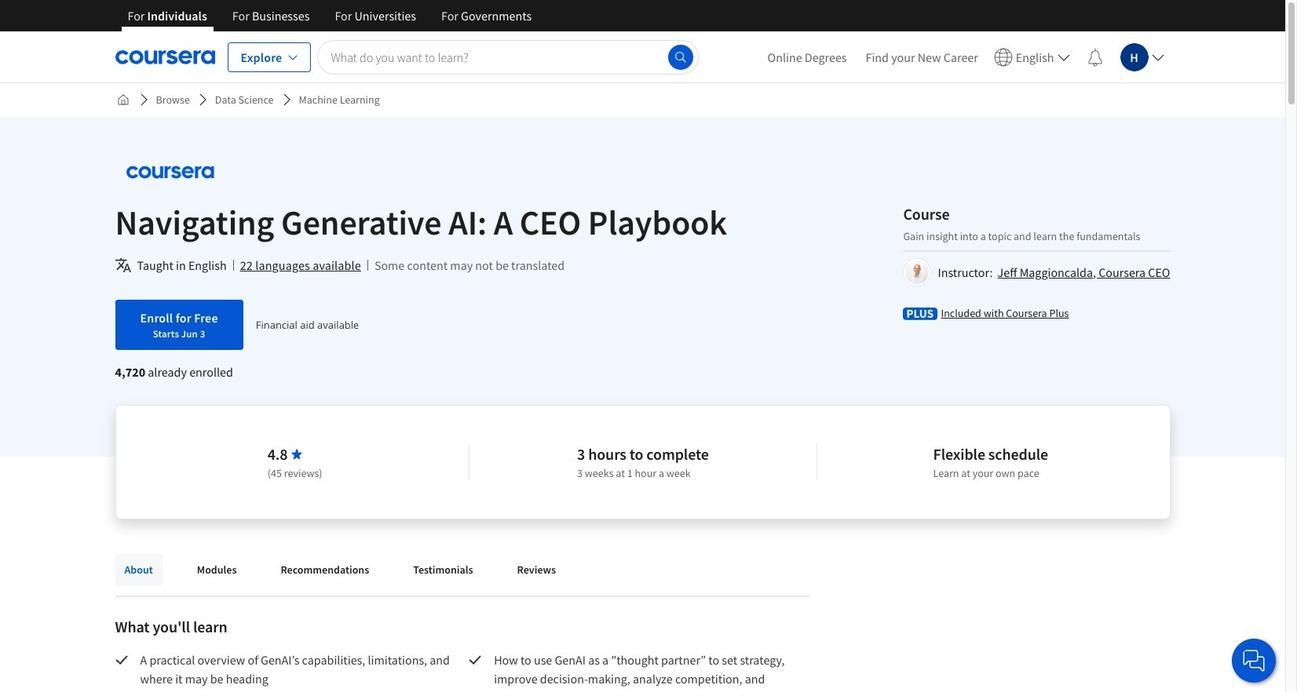 Task type: describe. For each thing, give the bounding box(es) containing it.
jeff maggioncalda, coursera ceo image
[[906, 260, 930, 284]]

coursera plus image
[[904, 308, 938, 320]]

2 coursera image from the top
[[115, 155, 225, 190]]

banner navigation
[[115, 0, 545, 43]]

home image
[[117, 93, 129, 106]]



Task type: vqa. For each thing, say whether or not it's contained in the screenshot.
Universities For
no



Task type: locate. For each thing, give the bounding box(es) containing it.
1 coursera image from the top
[[115, 44, 215, 70]]

coursera image
[[115, 44, 215, 70], [115, 155, 225, 190]]

None search field
[[318, 40, 699, 74]]

0 vertical spatial coursera image
[[115, 44, 215, 70]]

1 vertical spatial coursera image
[[115, 155, 225, 190]]

menu
[[759, 31, 1171, 82]]

What do you want to learn? text field
[[318, 40, 699, 74]]



